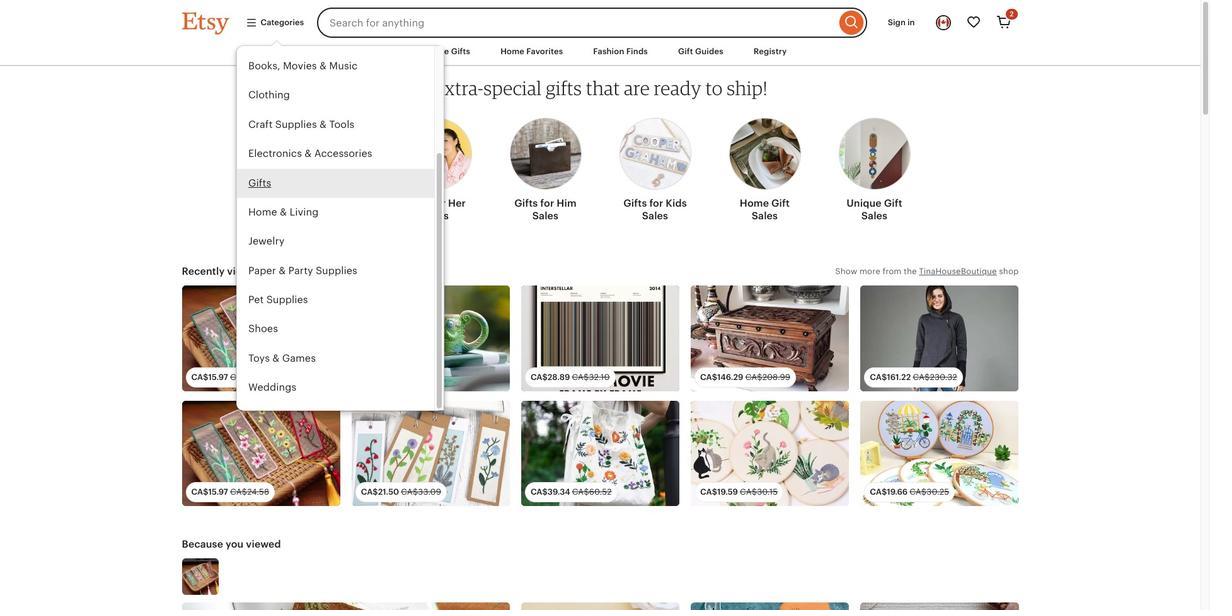 Task type: describe. For each thing, give the bounding box(es) containing it.
home for home gift sales
[[740, 198, 770, 210]]

weddings link
[[237, 374, 434, 403]]

home gift sales
[[740, 198, 790, 222]]

1 ca$ 15.97 ca$ 24.58 from the top
[[191, 372, 269, 382]]

clothing link
[[237, 81, 434, 110]]

paper
[[248, 265, 276, 277]]

19.66
[[888, 488, 908, 497]]

gift for personalized gift sales
[[303, 210, 321, 222]]

felt corner bookmark with hand embroidered, personalized hand embroidered corner bookmark, gift for booklovers, custom bookmark image
[[182, 603, 510, 611]]

gifts for kids sales link
[[620, 111, 692, 228]]

books, movies & music
[[248, 60, 358, 72]]

paper & party supplies link
[[237, 257, 434, 286]]

ca$ 19.66 ca$ 30.25
[[871, 488, 950, 497]]

5 set bookmark embroidery kits |gift for friends beginner embroidery kit| embroidery full kit with needlepoint hoop| diy craft kit image
[[352, 401, 510, 507]]

home & living link
[[237, 198, 434, 227]]

electronics
[[248, 148, 302, 160]]

sales inside gifts for her sales
[[423, 210, 449, 222]]

unique gift sales
[[847, 198, 903, 222]]

gifts link
[[237, 169, 434, 198]]

books,
[[248, 60, 280, 72]]

games
[[282, 353, 316, 365]]

are
[[624, 76, 650, 100]]

sales inside home gift sales
[[752, 210, 778, 222]]

him
[[557, 198, 577, 210]]

230.32
[[931, 372, 958, 382]]

21.50
[[378, 488, 399, 497]]

extra-
[[433, 76, 484, 100]]

accessories
[[314, 148, 372, 160]]

2
[[1010, 10, 1015, 18]]

1 vertical spatial viewed
[[246, 539, 281, 551]]

personalized embroidery felt bookmark | a-z 26 letters handmade season corner bookmark | flower felt bookmark kit set & 4 season image
[[522, 603, 680, 611]]

bath
[[248, 31, 270, 43]]

fashion
[[594, 47, 625, 56]]

music
[[329, 60, 358, 72]]

1 horizontal spatial more
[[860, 267, 881, 276]]

paper & party supplies
[[248, 265, 357, 277]]

gifts for him sales link
[[510, 111, 582, 228]]

3 bookmark embroidery kits |gift for friends beginner embroidery kit| embroidery full kit with needlepoint hoop| diy craft kit image from the top
[[182, 559, 219, 596]]

gifts for her sales link
[[400, 111, 472, 228]]

clothing
[[248, 89, 290, 101]]

beauty
[[282, 31, 316, 43]]

gifts for gifts for kids sales
[[624, 198, 647, 210]]

menu bar containing home favorites
[[159, 38, 1042, 66]]

& inside electronics & accessories link
[[304, 148, 312, 160]]

30.25
[[927, 488, 950, 497]]

craft supplies & tools
[[248, 118, 354, 130]]

19.59
[[718, 488, 739, 497]]

because
[[182, 539, 223, 551]]

1 15.97 from the top
[[208, 372, 228, 382]]

tinahouseboutique
[[920, 267, 998, 276]]

home favorites link
[[491, 40, 573, 63]]

208.99
[[763, 372, 791, 382]]

ca$ 39.34 ca$ 60.52
[[531, 488, 612, 497]]

gift guides
[[679, 47, 724, 56]]

party
[[288, 265, 313, 277]]

recently viewed & more
[[182, 266, 300, 278]]

1 vertical spatial supplies
[[316, 265, 357, 277]]

28.89
[[548, 372, 570, 382]]

toys & games link
[[237, 344, 434, 374]]

ready
[[654, 76, 702, 100]]

60.52
[[590, 488, 612, 497]]

electronics & accessories link
[[237, 140, 434, 169]]

ca$ 21.50 ca$ 33.09
[[361, 488, 441, 497]]

personalized gift sales link
[[290, 111, 362, 228]]

0 vertical spatial viewed
[[227, 266, 262, 278]]

tools
[[329, 118, 354, 130]]

home & living
[[248, 206, 318, 218]]

ca$ 19.59 ca$ 30.15
[[701, 488, 778, 497]]

jewelry box wood, wooden jewelry box, anniversary wife, treasure chest, gift for her, gifts for women, christmas gifts for her, black friday image
[[691, 286, 850, 392]]

personalized embroidery felt bookmarks | letters handmade corner bookmark | 4 season letter & flower felt bookmark  set image
[[861, 603, 1020, 611]]

sign in button
[[879, 11, 925, 34]]

gifts
[[546, 76, 582, 100]]

jewelry
[[248, 235, 284, 247]]

& inside home & living link
[[280, 206, 287, 218]]

& inside bath & beauty link
[[273, 31, 280, 43]]

pet
[[248, 294, 264, 306]]

sign
[[889, 18, 906, 27]]

ca$ 161.22 ca$ 230.32
[[871, 372, 958, 382]]

24.58 for 2nd the bookmark embroidery kits |gift for friends beginner embroidery kit| embroidery full kit with needlepoint hoop| diy craft kit image from the bottom
[[247, 488, 269, 497]]

toys
[[248, 353, 270, 365]]

personalized
[[295, 198, 358, 210]]

the
[[904, 267, 917, 276]]

canada button
[[929, 8, 959, 38]]

sales inside unique gift sales
[[862, 210, 888, 222]]

to
[[706, 76, 723, 100]]

unique
[[847, 198, 882, 210]]

banner containing bath & beauty
[[159, 0, 1042, 411]]

2 ca$ 15.97 ca$ 24.58 from the top
[[191, 488, 269, 497]]

2 15.97 from the top
[[208, 488, 228, 497]]



Task type: vqa. For each thing, say whether or not it's contained in the screenshot.


Task type: locate. For each thing, give the bounding box(es) containing it.
gifts inside gifts for kids sales
[[624, 198, 647, 210]]

fashion finds link
[[584, 40, 658, 63]]

0 horizontal spatial home
[[248, 206, 277, 218]]

you
[[226, 539, 244, 551]]

from
[[883, 267, 902, 276]]

& left tools
[[319, 118, 327, 130]]

gifts for gifts for her sales
[[406, 198, 430, 210]]

gift for home gift sales
[[772, 198, 790, 210]]

gift inside home gift sales
[[772, 198, 790, 210]]

& down craft supplies & tools
[[304, 148, 312, 160]]

1 vertical spatial ca$ 15.97 ca$ 24.58
[[191, 488, 269, 497]]

& down categories
[[273, 31, 280, 43]]

& inside toys & games link
[[272, 353, 279, 365]]

2 vertical spatial bookmark embroidery kits |gift for friends beginner embroidery kit| embroidery full kit with needlepoint hoop| diy craft kit image
[[182, 559, 219, 596]]

shoes link
[[237, 315, 434, 344]]

2 horizontal spatial home
[[740, 198, 770, 210]]

viewed right you
[[246, 539, 281, 551]]

supplies up electronics & accessories on the top
[[275, 118, 317, 130]]

1 vertical spatial 15.97
[[208, 488, 228, 497]]

0 vertical spatial ca$ 15.97 ca$ 24.58
[[191, 372, 269, 382]]

pet supplies
[[248, 294, 308, 306]]

gift inside personalized gift sales
[[303, 210, 321, 222]]

sweaters for women, asymmetric hoodie, wrap jacket, sweater for women, cyberpunk clothing, futuristic clothing,women hooded jacket,plus size image
[[861, 286, 1020, 392]]

books, movies & music link
[[237, 52, 434, 81]]

weddings
[[248, 382, 296, 394]]

&
[[273, 31, 280, 43], [319, 60, 326, 72], [319, 118, 327, 130], [304, 148, 312, 160], [280, 206, 287, 218], [279, 265, 286, 277], [265, 266, 272, 278], [272, 353, 279, 365]]

tinahouseboutique link
[[920, 267, 998, 276]]

ca$ 28.89 ca$ 32.10
[[531, 372, 610, 382]]

diy embroidery bag| reusable eco bag for beginner | beginner embroidery kit, cross stitch|  embroidery full kit with needlepoint hoop| image
[[522, 401, 680, 507]]

1 horizontal spatial home
[[501, 47, 525, 56]]

30.15
[[758, 488, 778, 497]]

2 horizontal spatial for
[[650, 198, 664, 210]]

craft supplies & tools link
[[237, 110, 434, 140]]

menu containing bath & beauty
[[236, 22, 444, 411]]

supplies for craft supplies & tools
[[275, 118, 317, 130]]

supplies right pet
[[266, 294, 308, 306]]

in
[[908, 18, 915, 27]]

for inside the gifts for him sales
[[541, 198, 555, 210]]

home favorites
[[501, 47, 563, 56]]

favorites
[[527, 47, 563, 56]]

ship!
[[727, 76, 768, 100]]

ca$ 15.97 ca$ 24.58 down toys at the left bottom of the page
[[191, 372, 269, 382]]

2 link
[[989, 8, 1020, 38]]

161.22
[[888, 372, 912, 382]]

supplies down jewelry "link"
[[316, 265, 357, 277]]

bookmark embroidery kits |gift for friends beginner embroidery kit| embroidery full kit with needlepoint hoop| diy craft kit image
[[182, 286, 340, 392], [182, 401, 340, 507], [182, 559, 219, 596]]

gift
[[679, 47, 694, 56], [772, 198, 790, 210], [885, 198, 903, 210], [303, 210, 321, 222]]

1 horizontal spatial for
[[541, 198, 555, 210]]

2 24.58 from the top
[[247, 488, 269, 497]]

special
[[484, 76, 542, 100]]

5 sales from the left
[[752, 210, 778, 222]]

15.97 left weddings
[[208, 372, 228, 382]]

jewelry link
[[237, 227, 434, 257]]

shop
[[1000, 267, 1020, 276]]

ca$ 146.29 ca$ 208.99
[[701, 372, 791, 382]]

& left party
[[279, 265, 286, 277]]

living
[[289, 206, 318, 218]]

for for kids
[[650, 198, 664, 210]]

gifts left "her"
[[406, 198, 430, 210]]

sign in
[[889, 18, 915, 27]]

24.58 for 1st the bookmark embroidery kits |gift for friends beginner embroidery kit| embroidery full kit with needlepoint hoop| diy craft kit image from the top
[[247, 372, 269, 382]]

Search for anything text field
[[317, 8, 837, 38]]

24.58 up because you viewed
[[247, 488, 269, 497]]

24.58
[[247, 372, 269, 382], [247, 488, 269, 497]]

show
[[836, 267, 858, 276]]

ca$
[[191, 372, 208, 382], [230, 372, 247, 382], [531, 372, 548, 382], [572, 372, 589, 382], [701, 372, 718, 382], [746, 372, 763, 382], [871, 372, 888, 382], [914, 372, 931, 382], [191, 488, 208, 497], [230, 488, 247, 497], [361, 488, 378, 497], [401, 488, 418, 497], [531, 488, 548, 497], [573, 488, 590, 497], [701, 488, 718, 497], [741, 488, 758, 497], [871, 488, 888, 497], [910, 488, 927, 497]]

bath & beauty link
[[237, 22, 434, 52]]

her
[[448, 198, 466, 210]]

supplies for pet supplies
[[266, 294, 308, 306]]

categories button
[[236, 11, 314, 34]]

sales inside the gifts for him sales
[[533, 210, 559, 222]]

guides
[[696, 47, 724, 56]]

home
[[501, 47, 525, 56], [740, 198, 770, 210], [248, 206, 277, 218]]

shoes
[[248, 323, 278, 335]]

because you viewed
[[182, 539, 281, 551]]

gifts inside gifts for her sales
[[406, 198, 430, 210]]

canada image
[[938, 16, 950, 28]]

0 vertical spatial 15.97
[[208, 372, 228, 382]]

sales inside gifts for kids sales
[[643, 210, 669, 222]]

home inside banner
[[248, 206, 277, 218]]

movies
[[283, 60, 317, 72]]

0 horizontal spatial for
[[432, 198, 446, 210]]

24.58 down toys at the left bottom of the page
[[247, 372, 269, 382]]

for for him
[[541, 198, 555, 210]]

1 bookmark embroidery kits |gift for friends beginner embroidery kit| embroidery full kit with needlepoint hoop| diy craft kit image from the top
[[182, 286, 340, 392]]

home inside home gift sales
[[740, 198, 770, 210]]

2 sales from the left
[[423, 210, 449, 222]]

& right toys at the left bottom of the page
[[272, 353, 279, 365]]

banner
[[159, 0, 1042, 411]]

3 sales from the left
[[533, 210, 559, 222]]

show more from the tinahouseboutique shop
[[836, 267, 1020, 276]]

menu inside banner
[[236, 22, 444, 411]]

for left "her"
[[432, 198, 446, 210]]

more up pet supplies
[[275, 266, 300, 278]]

146.29
[[718, 372, 744, 382]]

15.97
[[208, 372, 228, 382], [208, 488, 228, 497]]

4 sales from the left
[[643, 210, 669, 222]]

gifts for gifts for him sales
[[515, 198, 538, 210]]

more
[[275, 266, 300, 278], [860, 267, 881, 276]]

& left living
[[280, 206, 287, 218]]

2 bookmark embroidery kits |gift for friends beginner embroidery kit| embroidery full kit with needlepoint hoop| diy craft kit image from the top
[[182, 401, 340, 507]]

home gift sales link
[[729, 111, 801, 228]]

unique gift sales link
[[839, 111, 911, 228]]

fashion finds
[[594, 47, 648, 56]]

1 vertical spatial bookmark embroidery kits |gift for friends beginner embroidery kit| embroidery full kit with needlepoint hoop| diy craft kit image
[[182, 401, 340, 507]]

& up pet supplies
[[265, 266, 272, 278]]

gifts down electronics
[[248, 177, 271, 189]]

& inside paper & party supplies link
[[279, 265, 286, 277]]

home inside menu bar
[[501, 47, 525, 56]]

personalized gift sales
[[295, 198, 358, 222]]

registry
[[754, 47, 787, 56]]

extra-special gifts that are ready to ship!
[[433, 76, 768, 100]]

gifts left 'kids'
[[624, 198, 647, 210]]

gift guides link
[[669, 40, 733, 63]]

1 sales from the left
[[324, 210, 350, 222]]

viewed up pet
[[227, 266, 262, 278]]

ca$ 15.97 ca$ 24.58
[[191, 372, 269, 382], [191, 488, 269, 497]]

sales inside personalized gift sales
[[324, 210, 350, 222]]

pet supplies link
[[237, 286, 434, 315]]

for left 'kids'
[[650, 198, 664, 210]]

kids
[[666, 198, 687, 210]]

None search field
[[317, 8, 868, 38]]

engraved birth flower jewellery box, travel jewelry box, birthday gift, bridal party gifts, bridesmaid gifts, gift for her image
[[691, 603, 850, 611]]

recently
[[182, 266, 225, 278]]

cat embroidery kit for beginner | modern embroidery kit with pattern |embroidery full kit with needlepoint hoop| diy craft kit image
[[691, 401, 850, 507]]

for inside gifts for kids sales
[[650, 198, 664, 210]]

embroidery kit for beginner | modern embroidery kit with pattern | flowers embroidery full kit with needlepoint hoop| diy craft kit image
[[861, 401, 1020, 507]]

0 vertical spatial supplies
[[275, 118, 317, 130]]

craft
[[248, 118, 272, 130]]

gifts for kids sales
[[624, 198, 687, 222]]

gifts for gifts
[[248, 177, 271, 189]]

gift inside unique gift sales
[[885, 198, 903, 210]]

15.97 up because you viewed
[[208, 488, 228, 497]]

bath & beauty
[[248, 31, 316, 43]]

2 vertical spatial supplies
[[266, 294, 308, 306]]

0 vertical spatial 24.58
[[247, 372, 269, 382]]

gifts for her sales
[[406, 198, 466, 222]]

gift for unique gift sales
[[885, 198, 903, 210]]

1 for from the left
[[432, 198, 446, 210]]

registry link
[[745, 40, 797, 63]]

ca$ 15.97 ca$ 24.58 up because you viewed
[[191, 488, 269, 497]]

interstellar movie barcode print, interstellar print, interstellar poster, christopher nolan prints, film student gifts, movie buff gifts image
[[522, 286, 680, 392]]

more left from
[[860, 267, 881, 276]]

& inside "craft supplies & tools" link
[[319, 118, 327, 130]]

gifts for him sales
[[515, 198, 577, 222]]

gifts inside the gifts for him sales
[[515, 198, 538, 210]]

& inside books, movies & music link
[[319, 60, 326, 72]]

menu bar
[[159, 38, 1042, 66]]

for left him in the left top of the page
[[541, 198, 555, 210]]

menu
[[236, 22, 444, 411]]

for
[[432, 198, 446, 210], [541, 198, 555, 210], [650, 198, 664, 210]]

home for home & living
[[248, 206, 277, 218]]

& left music
[[319, 60, 326, 72]]

for for her
[[432, 198, 446, 210]]

toys & games
[[248, 353, 316, 365]]

finds
[[627, 47, 648, 56]]

sales
[[324, 210, 350, 222], [423, 210, 449, 222], [533, 210, 559, 222], [643, 210, 669, 222], [752, 210, 778, 222], [862, 210, 888, 222]]

gifts inside banner
[[248, 177, 271, 189]]

2 for from the left
[[541, 198, 555, 210]]

for inside gifts for her sales
[[432, 198, 446, 210]]

3 for from the left
[[650, 198, 664, 210]]

home for home favorites
[[501, 47, 525, 56]]

0 vertical spatial bookmark embroidery kits |gift for friends beginner embroidery kit| embroidery full kit with needlepoint hoop| diy craft kit image
[[182, 286, 340, 392]]

pottery espresso cup, ceramic coffee cup image
[[352, 286, 510, 392]]

gifts left him in the left top of the page
[[515, 198, 538, 210]]

1 vertical spatial 24.58
[[247, 488, 269, 497]]

categories
[[261, 18, 304, 27]]

33.09
[[418, 488, 441, 497]]

0 horizontal spatial more
[[275, 266, 300, 278]]

6 sales from the left
[[862, 210, 888, 222]]

electronics & accessories
[[248, 148, 372, 160]]

1 24.58 from the top
[[247, 372, 269, 382]]

39.34
[[548, 488, 571, 497]]



